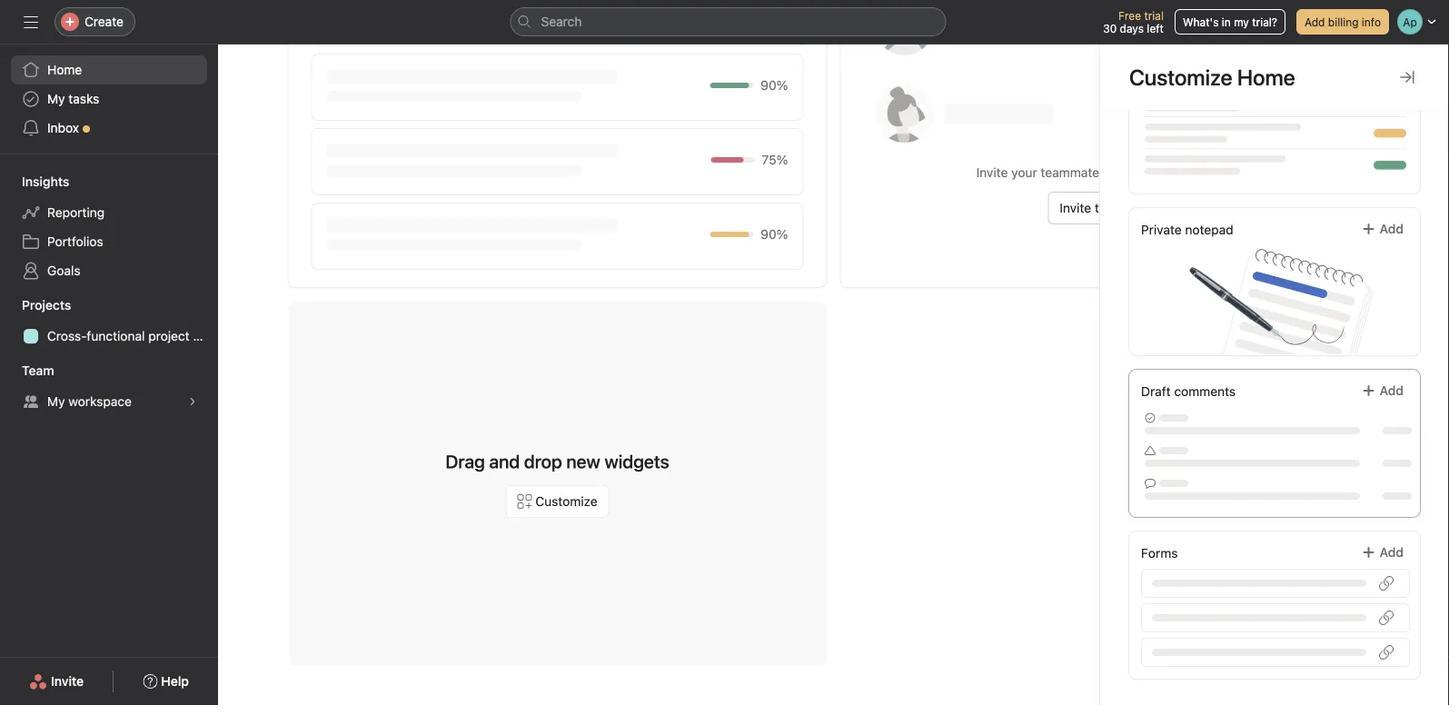 Task type: vqa. For each thing, say whether or not it's contained in the screenshot.
Remove from starred image in the left of the page
no



Task type: locate. For each thing, give the bounding box(es) containing it.
0 vertical spatial teammates
[[1041, 165, 1106, 180]]

portfolios link
[[11, 227, 207, 256]]

team
[[22, 363, 54, 378]]

my tasks
[[47, 91, 99, 106]]

drag and drop new widgets
[[446, 451, 670, 472]]

my
[[1235, 15, 1250, 28]]

1 vertical spatial teammates
[[1095, 200, 1160, 215]]

invite teammates button
[[1048, 192, 1172, 225]]

teammates
[[1041, 165, 1106, 180], [1095, 200, 1160, 215]]

new widgets
[[567, 451, 670, 472]]

2 vertical spatial invite
[[51, 674, 84, 689]]

my workspace
[[47, 394, 132, 409]]

2 90% from the top
[[761, 227, 789, 242]]

0 vertical spatial my
[[47, 91, 65, 106]]

hide sidebar image
[[24, 15, 38, 29]]

cross-functional project plan
[[47, 329, 218, 344]]

in left the my
[[1222, 15, 1231, 28]]

1 vertical spatial invite
[[1060, 200, 1092, 215]]

insights button
[[0, 173, 69, 191]]

project
[[148, 329, 190, 344]]

add for private notepad
[[1380, 221, 1404, 236]]

portfolios
[[47, 234, 103, 249]]

0 horizontal spatial in
[[1194, 165, 1204, 180]]

insights
[[22, 174, 69, 189]]

2 my from the top
[[47, 394, 65, 409]]

create
[[85, 14, 124, 29]]

1 my from the top
[[47, 91, 65, 106]]

home link
[[11, 55, 207, 85]]

my inside 'link'
[[47, 91, 65, 106]]

what's
[[1183, 15, 1219, 28]]

comments
[[1175, 384, 1236, 399]]

add button
[[1350, 51, 1416, 84], [1350, 213, 1416, 245], [1350, 374, 1416, 407], [1350, 536, 1416, 569]]

my inside teams element
[[47, 394, 65, 409]]

invite inside button
[[1060, 200, 1092, 215]]

90% down 75%
[[761, 227, 789, 242]]

updates
[[1183, 60, 1230, 75]]

billing
[[1329, 15, 1359, 28]]

in
[[1222, 15, 1231, 28], [1194, 165, 1204, 180]]

add button for comments
[[1350, 374, 1416, 407]]

add for draft comments
[[1380, 383, 1404, 398]]

1 horizontal spatial invite
[[977, 165, 1008, 180]]

what's in my trial?
[[1183, 15, 1278, 28]]

what's in my trial? button
[[1175, 9, 1286, 35]]

customize
[[536, 494, 598, 509]]

add
[[1305, 15, 1326, 28], [1380, 60, 1404, 75], [1380, 221, 1404, 236], [1380, 383, 1404, 398], [1380, 545, 1404, 560]]

my workspace link
[[11, 387, 207, 416]]

4 add button from the top
[[1350, 536, 1416, 569]]

reporting
[[47, 205, 105, 220]]

projects button
[[0, 296, 71, 315]]

team button
[[0, 362, 54, 380]]

2 add button from the top
[[1350, 213, 1416, 245]]

status updates
[[1142, 60, 1230, 75]]

trial
[[1145, 9, 1164, 22]]

0 vertical spatial invite
[[977, 165, 1008, 180]]

add inside add billing info button
[[1305, 15, 1326, 28]]

90%
[[761, 78, 789, 93], [761, 227, 789, 242]]

my down team
[[47, 394, 65, 409]]

2 horizontal spatial invite
[[1060, 200, 1092, 215]]

drag
[[446, 451, 485, 472]]

90% up 75%
[[761, 78, 789, 93]]

1 horizontal spatial in
[[1222, 15, 1231, 28]]

plan
[[193, 329, 218, 344]]

invite button
[[17, 665, 96, 698]]

customize home
[[1130, 65, 1296, 90]]

projects element
[[0, 289, 218, 354]]

goals link
[[11, 256, 207, 285]]

0 vertical spatial 90%
[[761, 78, 789, 93]]

30
[[1104, 22, 1117, 35]]

3 add button from the top
[[1350, 374, 1416, 407]]

1 vertical spatial 90%
[[761, 227, 789, 242]]

teammates left to
[[1041, 165, 1106, 180]]

in left asana
[[1194, 165, 1204, 180]]

info
[[1362, 15, 1382, 28]]

0 horizontal spatial invite
[[51, 674, 84, 689]]

invite
[[977, 165, 1008, 180], [1060, 200, 1092, 215], [51, 674, 84, 689]]

1 add button from the top
[[1350, 51, 1416, 84]]

cross-functional project plan link
[[11, 322, 218, 351]]

my
[[47, 91, 65, 106], [47, 394, 65, 409]]

teammates down to
[[1095, 200, 1160, 215]]

inbox link
[[11, 114, 207, 143]]

private notepad
[[1142, 222, 1234, 237]]

my left tasks
[[47, 91, 65, 106]]

help button
[[131, 665, 201, 698]]

1 vertical spatial my
[[47, 394, 65, 409]]

1 vertical spatial in
[[1194, 165, 1204, 180]]

0 vertical spatial in
[[1222, 15, 1231, 28]]



Task type: describe. For each thing, give the bounding box(es) containing it.
teams element
[[0, 354, 218, 420]]

draft
[[1142, 384, 1171, 399]]

teammates inside button
[[1095, 200, 1160, 215]]

and
[[489, 451, 520, 472]]

collaborate
[[1125, 165, 1191, 180]]

drop
[[524, 451, 562, 472]]

see details, my workspace image
[[187, 396, 198, 407]]

my for my workspace
[[47, 394, 65, 409]]

forms
[[1142, 546, 1178, 561]]

projects
[[22, 298, 71, 313]]

create button
[[55, 7, 135, 36]]

help
[[161, 674, 189, 689]]

add billing info
[[1305, 15, 1382, 28]]

days
[[1120, 22, 1144, 35]]

draft comments
[[1142, 384, 1236, 399]]

invite teammates
[[1060, 200, 1160, 215]]

invite for invite your teammates to collaborate in asana
[[977, 165, 1008, 180]]

add button for updates
[[1350, 51, 1416, 84]]

inbox
[[47, 120, 79, 135]]

trial?
[[1253, 15, 1278, 28]]

workspace
[[68, 394, 132, 409]]

customize button
[[506, 485, 610, 518]]

notepad
[[1186, 222, 1234, 237]]

goals
[[47, 263, 81, 278]]

tasks
[[68, 91, 99, 106]]

private
[[1142, 222, 1182, 237]]

insights element
[[0, 165, 218, 289]]

your
[[1012, 165, 1038, 180]]

global element
[[0, 45, 218, 154]]

to
[[1110, 165, 1122, 180]]

home
[[47, 62, 82, 77]]

my for my tasks
[[47, 91, 65, 106]]

search
[[541, 14, 582, 29]]

status
[[1142, 60, 1179, 75]]

in inside "button"
[[1222, 15, 1231, 28]]

search list box
[[510, 7, 947, 36]]

add billing info button
[[1297, 9, 1390, 35]]

free
[[1119, 9, 1142, 22]]

left
[[1147, 22, 1164, 35]]

1 90% from the top
[[761, 78, 789, 93]]

add button for notepad
[[1350, 213, 1416, 245]]

free trial 30 days left
[[1104, 9, 1164, 35]]

invite for invite teammates
[[1060, 200, 1092, 215]]

search button
[[510, 7, 947, 36]]

75%
[[762, 152, 789, 167]]

close customization pane image
[[1401, 70, 1415, 85]]

functional
[[87, 329, 145, 344]]

cross-
[[47, 329, 87, 344]]

invite your teammates to collaborate in asana
[[977, 165, 1244, 180]]

asana
[[1208, 165, 1244, 180]]

invite inside button
[[51, 674, 84, 689]]

reporting link
[[11, 198, 207, 227]]

my tasks link
[[11, 85, 207, 114]]

add for forms
[[1380, 545, 1404, 560]]



